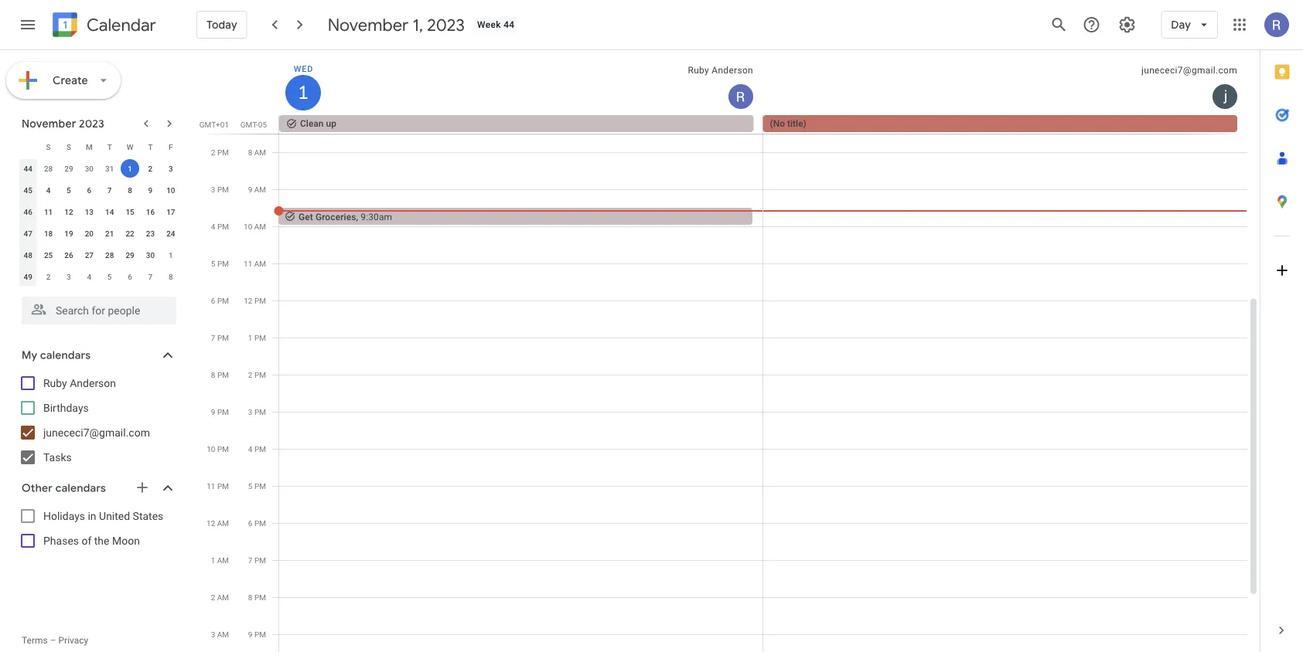 Task type: vqa. For each thing, say whether or not it's contained in the screenshot.
7 PM to the left
yes



Task type: describe. For each thing, give the bounding box(es) containing it.
3 right the 10 element
[[211, 185, 215, 194]]

wed
[[294, 64, 313, 73]]

privacy link
[[58, 636, 88, 647]]

tasks
[[43, 451, 72, 464]]

1 vertical spatial 8 pm
[[248, 593, 266, 602]]

1 t from the left
[[107, 142, 112, 152]]

other
[[22, 482, 53, 496]]

7 left december 8 element
[[148, 272, 153, 282]]

24
[[166, 229, 175, 238]]

6 right december 5 element
[[128, 272, 132, 282]]

0 vertical spatial 3 pm
[[211, 185, 229, 194]]

title)
[[787, 118, 807, 129]]

10 for 10
[[166, 186, 175, 195]]

13 element
[[80, 203, 98, 221]]

junececi7@gmail.com inside "my calendars" list
[[43, 427, 150, 439]]

phases of the moon
[[43, 535, 140, 548]]

am for 3 am
[[217, 630, 229, 640]]

1 pm
[[248, 333, 266, 343]]

Search for people text field
[[31, 297, 167, 325]]

15
[[126, 207, 134, 217]]

3 left december 4 element
[[67, 272, 71, 282]]

22
[[126, 229, 134, 238]]

10 for 10 am
[[244, 222, 252, 231]]

am for 10 am
[[254, 222, 266, 231]]

1 horizontal spatial 4 pm
[[248, 445, 266, 454]]

18 element
[[39, 224, 58, 243]]

2 s from the left
[[66, 142, 71, 152]]

october 30 element
[[80, 159, 98, 178]]

25
[[44, 251, 53, 260]]

calendar element
[[49, 9, 156, 43]]

row containing 47
[[18, 223, 181, 244]]

of
[[82, 535, 92, 548]]

10 for 10 pm
[[207, 445, 215, 454]]

19
[[64, 229, 73, 238]]

october 31 element
[[100, 159, 119, 178]]

15 element
[[121, 203, 139, 221]]

1 s from the left
[[46, 142, 51, 152]]

2 am
[[211, 593, 229, 602]]

0 horizontal spatial 8 pm
[[211, 370, 229, 380]]

14 element
[[100, 203, 119, 221]]

the
[[94, 535, 109, 548]]

1 for 1 am
[[211, 556, 215, 565]]

3 down 1 pm
[[248, 408, 253, 417]]

30 element
[[141, 246, 160, 265]]

october 28 element
[[39, 159, 58, 178]]

9 inside "november 2023" grid
[[148, 186, 153, 195]]

am for 9 am
[[254, 185, 266, 194]]

gmt-05
[[240, 120, 267, 129]]

0 vertical spatial 2 pm
[[211, 148, 229, 157]]

ruby inside "my calendars" list
[[43, 377, 67, 390]]

row containing 49
[[18, 266, 181, 288]]

0 horizontal spatial 5 pm
[[211, 259, 229, 268]]

28 for 28 element
[[105, 251, 114, 260]]

28 element
[[100, 246, 119, 265]]

4 right 10 pm
[[248, 445, 253, 454]]

october 29 element
[[60, 159, 78, 178]]

11 am
[[244, 259, 266, 268]]

my calendars
[[22, 349, 91, 363]]

2 down gmt+01 in the left of the page
[[211, 148, 215, 157]]

other calendars
[[22, 482, 106, 496]]

create button
[[6, 62, 121, 99]]

12 am
[[207, 519, 229, 528]]

9 up 10 am
[[248, 185, 252, 194]]

states
[[133, 510, 163, 523]]

1 cell
[[120, 158, 140, 179]]

1 horizontal spatial 2 pm
[[248, 370, 266, 380]]

settings menu
[[893, 47, 956, 58]]

anderson inside the "1" column header
[[712, 65, 753, 76]]

my
[[22, 349, 37, 363]]

0 vertical spatial 4 pm
[[211, 222, 229, 231]]

am for 11 am
[[254, 259, 266, 268]]

7 left 1 pm
[[211, 333, 215, 343]]

11 for 11 am
[[244, 259, 252, 268]]

calendar heading
[[84, 14, 156, 36]]

1 for 1 pm
[[248, 333, 253, 343]]

december 3 element
[[60, 268, 78, 286]]

0 vertical spatial 6 pm
[[211, 296, 229, 305]]

2 down 1 pm
[[248, 370, 253, 380]]

1 am
[[211, 556, 229, 565]]

m
[[86, 142, 93, 152]]

12 for 12 am
[[207, 519, 215, 528]]

my calendars list
[[3, 371, 192, 470]]

day button
[[1161, 6, 1218, 43]]

(no title)
[[770, 118, 807, 129]]

46
[[24, 207, 32, 217]]

14
[[105, 207, 114, 217]]

24 element
[[161, 224, 180, 243]]

48
[[24, 251, 32, 260]]

settings menu image
[[1118, 15, 1136, 34]]

menu
[[932, 47, 956, 58]]

2 right "1, today" element
[[148, 164, 153, 173]]

row containing 46
[[18, 201, 181, 223]]

december 2 element
[[39, 268, 58, 286]]

november 2023 grid
[[15, 136, 181, 288]]

5 up 12 'element'
[[67, 186, 71, 195]]

november 2023
[[22, 117, 104, 131]]

10 element
[[161, 181, 180, 200]]

row containing 45
[[18, 179, 181, 201]]

17
[[166, 207, 175, 217]]

december 5 element
[[100, 268, 119, 286]]

today
[[206, 18, 237, 32]]

am for 12 am
[[217, 519, 229, 528]]

30 for 30 element
[[146, 251, 155, 260]]

11 element
[[39, 203, 58, 221]]

up
[[326, 118, 336, 129]]

add other calendars image
[[135, 480, 150, 496]]

05
[[258, 120, 267, 129]]

5 left "11 am"
[[211, 259, 215, 268]]

16
[[146, 207, 155, 217]]

21
[[105, 229, 114, 238]]

26
[[64, 251, 73, 260]]

45
[[24, 186, 32, 195]]

6 left 12 pm
[[211, 296, 215, 305]]

am for 8 am
[[254, 148, 266, 157]]

10 am
[[244, 222, 266, 231]]

holidays in united states
[[43, 510, 163, 523]]

calendar
[[87, 14, 156, 36]]

–
[[50, 636, 56, 647]]

1 vertical spatial 2023
[[79, 117, 104, 131]]

my calendars button
[[3, 343, 192, 368]]

9:30am
[[361, 212, 392, 222]]

row containing s
[[18, 136, 181, 158]]

day
[[1171, 18, 1191, 32]]

ruby inside the "1" column header
[[688, 65, 709, 76]]

december 8 element
[[161, 268, 180, 286]]

,
[[356, 212, 358, 222]]

create
[[53, 73, 88, 87]]

(no
[[770, 118, 785, 129]]

anderson inside "my calendars" list
[[70, 377, 116, 390]]

ruby anderson inside the "1" column header
[[688, 65, 753, 76]]

clean
[[300, 118, 324, 129]]

49
[[24, 272, 32, 282]]

23
[[146, 229, 155, 238]]

gmt+01
[[199, 120, 229, 129]]

terms link
[[22, 636, 48, 647]]

3 up the 10 element
[[169, 164, 173, 173]]

1,
[[413, 14, 423, 36]]

0 vertical spatial 2023
[[427, 14, 465, 36]]

1 inside wed 1
[[297, 80, 308, 105]]

1 for december 1 element
[[169, 251, 173, 260]]

in
[[88, 510, 96, 523]]

10 pm
[[207, 445, 229, 454]]

29 for october 29 element
[[64, 164, 73, 173]]

2 down 1 am
[[211, 593, 215, 602]]

20
[[85, 229, 94, 238]]

phases
[[43, 535, 79, 548]]

groceries
[[316, 212, 356, 222]]



Task type: locate. For each thing, give the bounding box(es) containing it.
0 vertical spatial 12
[[64, 207, 73, 217]]

0 horizontal spatial 30
[[85, 164, 94, 173]]

november up october 28 element
[[22, 117, 76, 131]]

2 horizontal spatial 12
[[244, 296, 253, 305]]

1 vertical spatial 10
[[244, 222, 252, 231]]

1 horizontal spatial 29
[[126, 251, 134, 260]]

0 vertical spatial 11
[[44, 207, 53, 217]]

november
[[328, 14, 409, 36], [22, 117, 76, 131]]

0 vertical spatial 29
[[64, 164, 73, 173]]

1 vertical spatial 11
[[244, 259, 252, 268]]

calendars for my calendars
[[40, 349, 91, 363]]

1 horizontal spatial 11
[[207, 482, 215, 491]]

1 horizontal spatial 5 pm
[[248, 482, 266, 491]]

0 horizontal spatial 2023
[[79, 117, 104, 131]]

0 vertical spatial 8 pm
[[211, 370, 229, 380]]

11 pm
[[207, 482, 229, 491]]

0 horizontal spatial 44
[[24, 164, 32, 173]]

1 vertical spatial anderson
[[70, 377, 116, 390]]

11
[[44, 207, 53, 217], [244, 259, 252, 268], [207, 482, 215, 491]]

0 horizontal spatial 6 pm
[[211, 296, 229, 305]]

None search field
[[0, 291, 192, 325]]

0 horizontal spatial 12
[[64, 207, 73, 217]]

11 down 10 am
[[244, 259, 252, 268]]

1 inside "1, today" element
[[128, 164, 132, 173]]

0 horizontal spatial 29
[[64, 164, 73, 173]]

row group
[[18, 158, 181, 288]]

21 element
[[100, 224, 119, 243]]

pm
[[217, 148, 229, 157], [217, 185, 229, 194], [217, 222, 229, 231], [217, 259, 229, 268], [217, 296, 229, 305], [254, 296, 266, 305], [217, 333, 229, 343], [254, 333, 266, 343], [217, 370, 229, 380], [254, 370, 266, 380], [217, 408, 229, 417], [254, 408, 266, 417], [217, 445, 229, 454], [254, 445, 266, 454], [217, 482, 229, 491], [254, 482, 266, 491], [254, 519, 266, 528], [254, 556, 266, 565], [254, 593, 266, 602], [254, 630, 266, 640]]

1 right 30 element
[[169, 251, 173, 260]]

0 horizontal spatial junececi7@gmail.com
[[43, 427, 150, 439]]

0 vertical spatial 30
[[85, 164, 94, 173]]

am down 1 am
[[217, 593, 229, 602]]

0 vertical spatial 28
[[44, 164, 53, 173]]

3
[[169, 164, 173, 173], [211, 185, 215, 194], [67, 272, 71, 282], [248, 408, 253, 417], [211, 630, 215, 640]]

calendars inside my calendars dropdown button
[[40, 349, 91, 363]]

1 vertical spatial 12
[[244, 296, 253, 305]]

2 vertical spatial 10
[[207, 445, 215, 454]]

28 right 27 element
[[105, 251, 114, 260]]

12 for 12 pm
[[244, 296, 253, 305]]

7 down october 31 element
[[107, 186, 112, 195]]

12 for 12
[[64, 207, 73, 217]]

2 pm
[[211, 148, 229, 157], [248, 370, 266, 380]]

junececi7@gmail.com inside 1 'grid'
[[1142, 65, 1237, 76]]

1 vertical spatial 44
[[24, 164, 32, 173]]

holidays
[[43, 510, 85, 523]]

4 left december 5 element
[[87, 272, 91, 282]]

junececi7@gmail.com down birthdays
[[43, 427, 150, 439]]

1 horizontal spatial 10
[[207, 445, 215, 454]]

7 pm right 1 am
[[248, 556, 266, 565]]

2 horizontal spatial 10
[[244, 222, 252, 231]]

1
[[297, 80, 308, 105], [128, 164, 132, 173], [169, 251, 173, 260], [248, 333, 253, 343], [211, 556, 215, 565]]

wed 1
[[294, 64, 313, 105]]

am up '2 am'
[[217, 556, 229, 565]]

1 vertical spatial junececi7@gmail.com
[[43, 427, 150, 439]]

11 right 46
[[44, 207, 53, 217]]

5 right the 11 pm
[[248, 482, 253, 491]]

1 horizontal spatial 12
[[207, 519, 215, 528]]

1, today element
[[121, 159, 139, 178]]

1 horizontal spatial 8 pm
[[248, 593, 266, 602]]

november for november 2023
[[22, 117, 76, 131]]

0 vertical spatial ruby anderson
[[688, 65, 753, 76]]

2 vertical spatial 11
[[207, 482, 215, 491]]

9 pm right 3 am
[[248, 630, 266, 640]]

f
[[169, 142, 173, 152]]

1 inside december 1 element
[[169, 251, 173, 260]]

27 element
[[80, 246, 98, 265]]

1 vertical spatial 6 pm
[[248, 519, 266, 528]]

0 horizontal spatial s
[[46, 142, 51, 152]]

1 horizontal spatial anderson
[[712, 65, 753, 76]]

junececi7@gmail.com
[[1142, 65, 1237, 76], [43, 427, 150, 439]]

december 6 element
[[121, 268, 139, 286]]

3 am
[[211, 630, 229, 640]]

6 pm left 12 pm
[[211, 296, 229, 305]]

9 up 10 pm
[[211, 408, 215, 417]]

calendars
[[40, 349, 91, 363], [55, 482, 106, 496]]

0 horizontal spatial 2 pm
[[211, 148, 229, 157]]

am down 05
[[254, 148, 266, 157]]

main drawer image
[[19, 15, 37, 34]]

1 horizontal spatial 2023
[[427, 14, 465, 36]]

december 1 element
[[161, 246, 180, 265]]

s up october 28 element
[[46, 142, 51, 152]]

8
[[248, 148, 252, 157], [128, 186, 132, 195], [169, 272, 173, 282], [211, 370, 215, 380], [248, 593, 253, 602]]

8 am
[[248, 148, 266, 157]]

today button
[[196, 6, 247, 43]]

11 for 11
[[44, 207, 53, 217]]

29 right 28 element
[[126, 251, 134, 260]]

december 4 element
[[80, 268, 98, 286]]

2 pm down gmt+01 in the left of the page
[[211, 148, 229, 157]]

9
[[248, 185, 252, 194], [148, 186, 153, 195], [211, 408, 215, 417], [248, 630, 253, 640]]

s
[[46, 142, 51, 152], [66, 142, 71, 152]]

0 vertical spatial 44
[[504, 19, 515, 30]]

1 right october 31 element
[[128, 164, 132, 173]]

1 grid
[[198, 50, 1260, 653]]

calendars inside 'other calendars' 'dropdown button'
[[55, 482, 106, 496]]

am
[[254, 148, 266, 157], [254, 185, 266, 194], [254, 222, 266, 231], [254, 259, 266, 268], [217, 519, 229, 528], [217, 556, 229, 565], [217, 593, 229, 602], [217, 630, 229, 640]]

10 up the 11 pm
[[207, 445, 215, 454]]

1 vertical spatial ruby
[[43, 377, 67, 390]]

birthdays
[[43, 402, 89, 415]]

1 horizontal spatial 28
[[105, 251, 114, 260]]

44 right week
[[504, 19, 515, 30]]

0 vertical spatial ruby
[[688, 65, 709, 76]]

row group containing 44
[[18, 158, 181, 288]]

1 horizontal spatial 44
[[504, 19, 515, 30]]

0 horizontal spatial 4 pm
[[211, 222, 229, 231]]

22 element
[[121, 224, 139, 243]]

1 vertical spatial 9 pm
[[248, 630, 266, 640]]

11 for 11 pm
[[207, 482, 215, 491]]

11 up 12 am
[[207, 482, 215, 491]]

4 left 10 am
[[211, 222, 215, 231]]

2 left "december 3" element
[[46, 272, 51, 282]]

4 inside december 4 element
[[87, 272, 91, 282]]

1 vertical spatial 28
[[105, 251, 114, 260]]

9 pm
[[211, 408, 229, 417], [248, 630, 266, 640]]

november left 1,
[[328, 14, 409, 36]]

1 horizontal spatial s
[[66, 142, 71, 152]]

0 vertical spatial november
[[328, 14, 409, 36]]

november 1, 2023
[[328, 14, 465, 36]]

0 horizontal spatial 10
[[166, 186, 175, 195]]

29
[[64, 164, 73, 173], [126, 251, 134, 260]]

0 horizontal spatial 7 pm
[[211, 333, 229, 343]]

2 horizontal spatial 11
[[244, 259, 252, 268]]

clean up button
[[279, 115, 754, 132]]

28 left october 29 element
[[44, 164, 53, 173]]

clean up
[[300, 118, 336, 129]]

get
[[299, 212, 313, 222]]

9 pm up 10 pm
[[211, 408, 229, 417]]

tab list
[[1261, 50, 1303, 609]]

30 inside "element"
[[85, 164, 94, 173]]

29 right october 28 element
[[64, 164, 73, 173]]

44 left october 28 element
[[24, 164, 32, 173]]

t
[[107, 142, 112, 152], [148, 142, 153, 152]]

6 right 12 am
[[248, 519, 253, 528]]

1 vertical spatial ruby anderson
[[43, 377, 116, 390]]

2 vertical spatial 12
[[207, 519, 215, 528]]

calendars up in
[[55, 482, 106, 496]]

gmt-
[[240, 120, 258, 129]]

1 vertical spatial 4 pm
[[248, 445, 266, 454]]

5
[[67, 186, 71, 195], [211, 259, 215, 268], [107, 272, 112, 282], [248, 482, 253, 491]]

0 horizontal spatial t
[[107, 142, 112, 152]]

privacy
[[58, 636, 88, 647]]

1 vertical spatial calendars
[[55, 482, 106, 496]]

calendars right 'my'
[[40, 349, 91, 363]]

25 element
[[39, 246, 58, 265]]

row inside 1 'grid'
[[272, 115, 1260, 134]]

get groceries , 9:30am
[[299, 212, 392, 222]]

4 pm left 10 am
[[211, 222, 229, 231]]

1 vertical spatial 2 pm
[[248, 370, 266, 380]]

0 horizontal spatial ruby anderson
[[43, 377, 116, 390]]

1 down 12 am
[[211, 556, 215, 565]]

6 pm right 12 am
[[248, 519, 266, 528]]

0 horizontal spatial ruby
[[43, 377, 67, 390]]

12 right 11 element
[[64, 207, 73, 217]]

1 horizontal spatial 7 pm
[[248, 556, 266, 565]]

1 horizontal spatial ruby
[[688, 65, 709, 76]]

week
[[477, 19, 501, 30]]

am down the 9 am
[[254, 222, 266, 231]]

27
[[85, 251, 94, 260]]

16 element
[[141, 203, 160, 221]]

1 vertical spatial 3 pm
[[248, 408, 266, 417]]

12 pm
[[244, 296, 266, 305]]

2 pm down 1 pm
[[248, 370, 266, 380]]

8 pm up 10 pm
[[211, 370, 229, 380]]

t right w
[[148, 142, 153, 152]]

30
[[85, 164, 94, 173], [146, 251, 155, 260]]

31
[[105, 164, 114, 173]]

6
[[87, 186, 91, 195], [128, 272, 132, 282], [211, 296, 215, 305], [248, 519, 253, 528]]

1 horizontal spatial ruby anderson
[[688, 65, 753, 76]]

10
[[166, 186, 175, 195], [244, 222, 252, 231], [207, 445, 215, 454]]

8 pm
[[211, 370, 229, 380], [248, 593, 266, 602]]

week 44
[[477, 19, 515, 30]]

9 am
[[248, 185, 266, 194]]

junececi7@gmail.com down day "popup button"
[[1142, 65, 1237, 76]]

ruby anderson inside "my calendars" list
[[43, 377, 116, 390]]

29 element
[[121, 246, 139, 265]]

12 inside 12 'element'
[[64, 207, 73, 217]]

10 inside "november 2023" grid
[[166, 186, 175, 195]]

other calendars list
[[3, 504, 192, 554]]

1 horizontal spatial 3 pm
[[248, 408, 266, 417]]

1 horizontal spatial 6 pm
[[248, 519, 266, 528]]

29 for 29 element
[[126, 251, 134, 260]]

1 vertical spatial 29
[[126, 251, 134, 260]]

0 vertical spatial anderson
[[712, 65, 753, 76]]

0 horizontal spatial 9 pm
[[211, 408, 229, 417]]

0 horizontal spatial anderson
[[70, 377, 116, 390]]

w
[[127, 142, 133, 152]]

s left m
[[66, 142, 71, 152]]

row
[[272, 115, 1260, 134], [18, 136, 181, 158], [18, 158, 181, 179], [18, 179, 181, 201], [18, 201, 181, 223], [18, 223, 181, 244], [18, 244, 181, 266], [18, 266, 181, 288]]

3 down '2 am'
[[211, 630, 215, 640]]

3 pm down 1 pm
[[248, 408, 266, 417]]

10 up "11 am"
[[244, 222, 252, 231]]

4
[[46, 186, 51, 195], [211, 222, 215, 231], [87, 272, 91, 282], [248, 445, 253, 454]]

8 pm right '2 am'
[[248, 593, 266, 602]]

1 for "1, today" element
[[128, 164, 132, 173]]

12 down the 11 pm
[[207, 519, 215, 528]]

0 horizontal spatial 3 pm
[[211, 185, 229, 194]]

1 down wed
[[297, 80, 308, 105]]

settings
[[893, 47, 929, 58]]

3 pm left the 9 am
[[211, 185, 229, 194]]

2023 right 1,
[[427, 14, 465, 36]]

other calendars button
[[3, 476, 192, 501]]

0 horizontal spatial 11
[[44, 207, 53, 217]]

6 pm
[[211, 296, 229, 305], [248, 519, 266, 528]]

8 up 10 pm
[[211, 370, 215, 380]]

november for november 1, 2023
[[328, 14, 409, 36]]

2 t from the left
[[148, 142, 153, 152]]

2023
[[427, 14, 465, 36], [79, 117, 104, 131]]

ruby anderson
[[688, 65, 753, 76], [43, 377, 116, 390]]

(no title) button
[[763, 115, 1237, 132]]

0 vertical spatial 10
[[166, 186, 175, 195]]

wednesday, november 1, today element
[[285, 75, 321, 111]]

8 right '2 am'
[[248, 593, 253, 602]]

5 pm
[[211, 259, 229, 268], [248, 482, 266, 491]]

9 left the 10 element
[[148, 186, 153, 195]]

0 vertical spatial 5 pm
[[211, 259, 229, 268]]

1 horizontal spatial november
[[328, 14, 409, 36]]

5 pm right the 11 pm
[[248, 482, 266, 491]]

1 down 12 pm
[[248, 333, 253, 343]]

4 right 45
[[46, 186, 51, 195]]

30 right october 29 element
[[85, 164, 94, 173]]

row group inside "november 2023" grid
[[18, 158, 181, 288]]

1 vertical spatial november
[[22, 117, 76, 131]]

1 horizontal spatial t
[[148, 142, 153, 152]]

am for 2 am
[[217, 593, 229, 602]]

0 horizontal spatial 28
[[44, 164, 53, 173]]

8 right december 7 element
[[169, 272, 173, 282]]

20 element
[[80, 224, 98, 243]]

12 down "11 am"
[[244, 296, 253, 305]]

0 horizontal spatial november
[[22, 117, 76, 131]]

1 vertical spatial 5 pm
[[248, 482, 266, 491]]

7 pm
[[211, 333, 229, 343], [248, 556, 266, 565]]

row containing 48
[[18, 244, 181, 266]]

8 down "1" cell
[[128, 186, 132, 195]]

7 pm left 1 pm
[[211, 333, 229, 343]]

12
[[64, 207, 73, 217], [244, 296, 253, 305], [207, 519, 215, 528]]

9 right 3 am
[[248, 630, 253, 640]]

0 vertical spatial 7 pm
[[211, 333, 229, 343]]

18
[[44, 229, 53, 238]]

6 down october 30 "element"
[[87, 186, 91, 195]]

am up 1 am
[[217, 519, 229, 528]]

28 for october 28 element
[[44, 164, 53, 173]]

moon
[[112, 535, 140, 548]]

am for 1 am
[[217, 556, 229, 565]]

ruby
[[688, 65, 709, 76], [43, 377, 67, 390]]

30 right 29 element
[[146, 251, 155, 260]]

5 left december 6 element
[[107, 272, 112, 282]]

30 for october 30 "element"
[[85, 164, 94, 173]]

united
[[99, 510, 130, 523]]

terms – privacy
[[22, 636, 88, 647]]

am down '2 am'
[[217, 630, 229, 640]]

calendars for other calendars
[[55, 482, 106, 496]]

1 vertical spatial 7 pm
[[248, 556, 266, 565]]

row containing 44
[[18, 158, 181, 179]]

23 element
[[141, 224, 160, 243]]

2023 up m
[[79, 117, 104, 131]]

12 element
[[60, 203, 78, 221]]

1 horizontal spatial 30
[[146, 251, 155, 260]]

4 pm right 10 pm
[[248, 445, 266, 454]]

44 inside row
[[24, 164, 32, 173]]

47
[[24, 229, 32, 238]]

am down 8 am
[[254, 185, 266, 194]]

1 vertical spatial 30
[[146, 251, 155, 260]]

december 7 element
[[141, 268, 160, 286]]

7 right 1 am
[[248, 556, 253, 565]]

0 vertical spatial calendars
[[40, 349, 91, 363]]

0 vertical spatial 9 pm
[[211, 408, 229, 417]]

t right m
[[107, 142, 112, 152]]

terms
[[22, 636, 48, 647]]

1 column header
[[279, 50, 763, 115]]

1 horizontal spatial 9 pm
[[248, 630, 266, 640]]

19 element
[[60, 224, 78, 243]]

1 horizontal spatial junececi7@gmail.com
[[1142, 65, 1237, 76]]

am up 12 pm
[[254, 259, 266, 268]]

8 down gmt-
[[248, 148, 252, 157]]

0 vertical spatial junececi7@gmail.com
[[1142, 65, 1237, 76]]

13
[[85, 207, 94, 217]]

5 pm left "11 am"
[[211, 259, 229, 268]]

17 element
[[161, 203, 180, 221]]

11 inside "november 2023" grid
[[44, 207, 53, 217]]

26 element
[[60, 246, 78, 265]]

row containing clean up
[[272, 115, 1260, 134]]

10 up 17 at the left of page
[[166, 186, 175, 195]]



